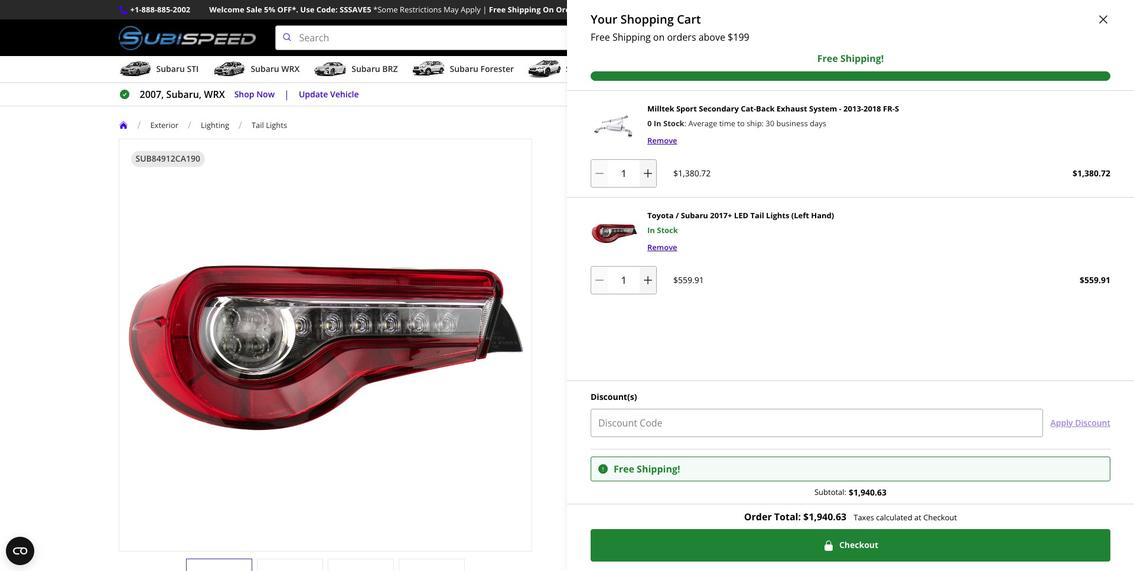 Task type: describe. For each thing, give the bounding box(es) containing it.
in inside milltek sport secondary cat-back exhaust system - 2013-2018 fr-s 0 in stock : average time to ship: 30 business days
[[654, 118, 662, 129]]

orders
[[667, 31, 696, 44]]

interest-
[[644, 216, 683, 229]]

authorized
[[568, 386, 607, 397]]

milltek
[[648, 103, 674, 114]]

not
[[612, 413, 627, 426]]

write a review
[[619, 163, 670, 173]]

on
[[543, 4, 554, 15]]

$
[[728, 31, 733, 44]]

2017+ for toyota / subaru 2017+ led tail lights (left hand)
[[661, 141, 695, 157]]

-
[[839, 103, 842, 114]]

this
[[693, 487, 711, 500]]

secondary
[[699, 103, 739, 114]]

toyota for toyota / subaru 2017+ led tail lights (left hand)
[[568, 141, 606, 157]]

lighting
[[201, 120, 229, 130]]

stock inside toyota / subaru 2017+ led tail lights (left hand) in stock
[[657, 225, 678, 236]]

5%
[[264, 4, 275, 15]]

taxes
[[854, 513, 874, 524]]

|
[[483, 4, 487, 15]]

milltek sport secondary cat-back exhaust system - 2013-2018 fr-s link
[[648, 103, 899, 114]]

milltek sport secondary cat-back exhaust system - 2013-2018 fr-s 0 in stock : average time to ship: 30 business days
[[648, 103, 899, 129]]

write a review link
[[619, 163, 670, 173]]

2 in from the left
[[625, 216, 634, 229]]

decrement image for $1,380.72
[[594, 168, 606, 180]]

off*.
[[277, 4, 298, 15]]

sub84912ca190
[[136, 153, 200, 164]]

tail for toyota / subaru 2017+ led tail lights (left hand)
[[723, 141, 743, 157]]

1 horizontal spatial of
[[762, 216, 771, 229]]

decrement image for $559.91
[[594, 275, 606, 287]]

0
[[648, 118, 652, 129]]

shopping
[[621, 11, 674, 27]]

new
[[743, 487, 762, 500]]

0 vertical spatial free shipping!
[[818, 52, 884, 65]]

empty star image
[[599, 163, 609, 173]]

days
[[810, 118, 827, 129]]

Discount Code field
[[591, 409, 1044, 438]]

order
[[744, 511, 772, 524]]

stock inside milltek sport secondary cat-back exhaust system - 2013-2018 fr-s 0 in stock : average time to ship: 30 business days
[[664, 118, 685, 129]]

see
[[947, 487, 963, 500]]

cart
[[677, 11, 701, 27]]

free up manufacturer's
[[614, 463, 635, 476]]

is
[[734, 487, 741, 500]]

in inside toyota / subaru 2017+ led tail lights (left hand) in stock
[[648, 225, 655, 236]]

your shopping cart
[[591, 11, 701, 27]]

0 horizontal spatial full
[[597, 216, 611, 229]]

2 vertical spatial stock
[[657, 253, 683, 266]]

taxes calculated at checkout
[[854, 513, 957, 524]]

/ for lighting
[[188, 119, 191, 132]]

order total: $1,940.63
[[744, 511, 847, 524]]

does not fit your:
[[586, 413, 664, 426]]

remove button for $559.91
[[648, 242, 677, 254]]

free shipping on orders above $ 199
[[591, 31, 750, 44]]

0 horizontal spatial shipping!
[[637, 463, 680, 476]]

ship:
[[747, 118, 764, 129]]

checkout button
[[591, 530, 1111, 562]]

use
[[300, 4, 315, 15]]

part
[[713, 487, 732, 500]]

average
[[689, 118, 717, 129]]

installments
[[704, 216, 760, 229]]

2 $1,380.72 from the left
[[1073, 168, 1111, 179]]

$199
[[605, 4, 622, 15]]

remove for $559.91
[[648, 242, 677, 253]]

$139.98
[[774, 216, 809, 229]]

write
[[619, 163, 638, 173]]

your shopping cart dialog
[[567, 0, 1134, 572]]

increment image for $559.91
[[642, 275, 654, 287]]

subtotal: $1,940.63
[[815, 487, 887, 498]]

subaru for toyota / subaru 2017+ led tail lights (left hand)
[[617, 141, 658, 157]]

review
[[647, 163, 670, 173]]

0 vertical spatial lights
[[266, 120, 287, 130]]

manufacturer
[[840, 487, 900, 500]]

open widget image
[[6, 538, 34, 566]]

a inside the this part is new and carries a full manufacturer warranty. see manufacturer's website for additional details.
[[816, 487, 821, 500]]

toyota for toyota / subaru 2017+ led tail lights (left hand) in stock
[[648, 210, 674, 221]]

0 horizontal spatial of
[[634, 386, 642, 397]]

toyota / subaru 2017+ led tail lights (left hand) in stock
[[648, 210, 834, 236]]

lighting link right exterior
[[201, 120, 229, 130]]

+1-888-885-2002
[[130, 4, 190, 15]]

0 horizontal spatial $559.91
[[568, 184, 638, 210]]

fit
[[630, 413, 639, 426]]

your
[[591, 11, 618, 27]]

tail lights
[[252, 120, 287, 130]]

*some
[[373, 4, 398, 15]]

1 vertical spatial free shipping!
[[614, 463, 680, 476]]

on
[[653, 31, 665, 44]]

1 $1,380.72 from the left
[[674, 168, 711, 179]]

and
[[764, 487, 781, 500]]

sssave5
[[340, 4, 371, 15]]

199
[[733, 31, 750, 44]]

/ inside toyota / subaru 2017+ led tail lights (left hand) in stock
[[676, 210, 679, 221]]

checkout link
[[591, 530, 1111, 562]]

checkout inside checkout button
[[840, 540, 879, 551]]

0 horizontal spatial $1,940.63
[[804, 511, 847, 524]]

0 vertical spatial $1,940.63
[[849, 487, 887, 498]]

/ for exterior
[[137, 119, 141, 132]]

free down your
[[591, 31, 610, 44]]

cat-
[[741, 103, 756, 114]]

restrictions
[[400, 4, 442, 15]]

exterior
[[150, 120, 178, 130]]

led for toyota / subaru 2017+ led tail lights (left hand)
[[698, 141, 720, 157]]

to
[[738, 118, 745, 129]]

your:
[[642, 413, 664, 426]]

warranty.
[[903, 487, 945, 500]]

:
[[685, 118, 687, 129]]



Task type: vqa. For each thing, say whether or not it's contained in the screenshot.
topmost Stock
yes



Task type: locate. For each thing, give the bounding box(es) containing it.
1 horizontal spatial tail
[[723, 141, 743, 157]]

1 horizontal spatial full
[[823, 487, 837, 500]]

increment image for $1,380.72
[[642, 168, 654, 180]]

1 vertical spatial led
[[734, 210, 749, 221]]

1 vertical spatial $1,940.63
[[804, 511, 847, 524]]

1 increment image from the top
[[642, 168, 654, 180]]

lighting link
[[201, 120, 239, 130], [201, 120, 229, 130]]

full right carries
[[823, 487, 837, 500]]

0 vertical spatial toyota
[[568, 141, 606, 157]]

toyota
[[568, 141, 606, 157], [648, 210, 674, 221]]

apply
[[461, 4, 481, 15]]

or
[[613, 216, 623, 229]]

/
[[137, 119, 141, 132], [188, 119, 191, 132], [239, 119, 242, 132], [610, 141, 614, 157], [676, 210, 679, 221]]

0 horizontal spatial shipping
[[508, 4, 541, 15]]

remove
[[648, 135, 677, 146], [648, 242, 677, 253]]

0 vertical spatial shipping
[[508, 4, 541, 15]]

business
[[777, 118, 808, 129]]

led for toyota / subaru 2017+ led tail lights (left hand) in stock
[[734, 210, 749, 221]]

2 horizontal spatial tail
[[751, 210, 764, 221]]

2017+ inside toyota / subaru 2017+ led tail lights (left hand) in stock
[[710, 210, 732, 221]]

1 vertical spatial a
[[816, 487, 821, 500]]

0 vertical spatial subaru
[[617, 141, 658, 157]]

in down 'interest-'
[[645, 253, 655, 266]]

welcome sale 5% off*. use code: sssave5
[[209, 4, 371, 15]]

remove for $1,380.72
[[648, 135, 677, 146]]

in stock
[[645, 253, 683, 266]]

in right 0
[[654, 118, 662, 129]]

stock left the free
[[657, 225, 678, 236]]

0 horizontal spatial $1,380.72
[[674, 168, 711, 179]]

(left for toyota / subaru 2017+ led tail lights (left hand)
[[783, 141, 809, 157]]

shipping! up the website
[[637, 463, 680, 476]]

0 vertical spatial a
[[640, 163, 645, 173]]

orders
[[556, 4, 582, 15]]

for
[[674, 503, 686, 516]]

2 vertical spatial in
[[645, 253, 655, 266]]

(left inside toyota / subaru 2017+ led tail lights (left hand) in stock
[[792, 210, 809, 221]]

full
[[597, 216, 611, 229], [823, 487, 837, 500]]

2 vertical spatial tail
[[751, 210, 764, 221]]

free right |
[[489, 4, 506, 15]]

2013-
[[844, 103, 864, 114]]

toyota right the 4
[[648, 210, 674, 221]]

remove button down 'interest-'
[[648, 242, 677, 254]]

0 horizontal spatial free shipping!
[[614, 463, 680, 476]]

sale
[[246, 4, 262, 15]]

*some restrictions may apply | free shipping on orders over $199
[[373, 4, 622, 15]]

decrement image down sub84912ca190 toyota / subaru 2017+ led tail lights (left hand), image
[[594, 275, 606, 287]]

0 vertical spatial stock
[[664, 118, 685, 129]]

2018
[[864, 103, 881, 114]]

1 horizontal spatial shipping!
[[841, 52, 884, 65]]

at
[[915, 513, 922, 524]]

0 vertical spatial in
[[654, 118, 662, 129]]

$1,940.63
[[849, 487, 887, 498], [804, 511, 847, 524]]

back
[[756, 103, 775, 114]]

sub84912ca190 toyota / subaru 2017+ led tail lights (left hand), image
[[591, 210, 638, 257]]

1 vertical spatial checkout
[[840, 540, 879, 551]]

1 vertical spatial decrement image
[[594, 275, 606, 287]]

in left or
[[586, 216, 594, 229]]

1 vertical spatial hand)
[[811, 210, 834, 221]]

of right dealer
[[634, 386, 642, 397]]

0 vertical spatial (left
[[783, 141, 809, 157]]

s
[[895, 103, 899, 114]]

in
[[654, 118, 662, 129], [648, 225, 655, 236], [645, 253, 655, 266]]

this part is new and carries a full manufacturer warranty. see manufacturer's website for additional details.
[[568, 487, 963, 516]]

remove button
[[648, 135, 677, 148], [648, 242, 677, 254]]

None number field
[[591, 160, 657, 188], [591, 266, 657, 295], [591, 160, 657, 188], [591, 266, 657, 295]]

sport
[[676, 103, 697, 114]]

0 vertical spatial of
[[762, 216, 771, 229]]

0 vertical spatial 2017+
[[661, 141, 695, 157]]

0 vertical spatial checkout
[[924, 513, 957, 524]]

0 vertical spatial shipping!
[[841, 52, 884, 65]]

discount(s)
[[591, 392, 637, 403]]

$559.91
[[568, 184, 638, 210], [674, 275, 704, 286], [1080, 275, 1111, 286]]

2 remove button from the top
[[648, 242, 677, 254]]

in right the 4
[[648, 225, 655, 236]]

1 horizontal spatial $1,940.63
[[849, 487, 887, 498]]

in
[[586, 216, 594, 229], [625, 216, 634, 229]]

1 vertical spatial (left
[[792, 210, 809, 221]]

subaru for toyota / subaru 2017+ led tail lights (left hand) in stock
[[681, 210, 708, 221]]

led inside toyota / subaru 2017+ led tail lights (left hand) in stock
[[734, 210, 749, 221]]

shipping inside your shopping cart dialog
[[613, 31, 651, 44]]

1 remove button from the top
[[648, 135, 677, 148]]

0 vertical spatial full
[[597, 216, 611, 229]]

lights for toyota / subaru 2017+ led tail lights (left hand) in stock
[[766, 210, 790, 221]]

a right write
[[640, 163, 645, 173]]

search input field
[[275, 25, 934, 50]]

+1-888-885-2002 link
[[130, 4, 190, 16]]

+1-
[[130, 4, 142, 15]]

led right the free
[[734, 210, 749, 221]]

1 vertical spatial remove
[[648, 242, 677, 253]]

remove button for $1,380.72
[[648, 135, 677, 148]]

0 horizontal spatial tail
[[252, 120, 264, 130]]

1 vertical spatial 2017+
[[710, 210, 732, 221]]

0 vertical spatial led
[[698, 141, 720, 157]]

0 vertical spatial tail
[[252, 120, 264, 130]]

total:
[[774, 511, 801, 524]]

1 horizontal spatial $1,380.72
[[1073, 168, 1111, 179]]

calculated
[[876, 513, 913, 524]]

885-
[[157, 4, 173, 15]]

full left or
[[597, 216, 611, 229]]

exhaust
[[777, 103, 807, 114]]

shipping! up 2013-
[[841, 52, 884, 65]]

increment image down in stock
[[642, 275, 654, 287]]

shipping left on on the left top
[[508, 4, 541, 15]]

remove button down 0
[[648, 135, 677, 148]]

hand) for toyota / subaru 2017+ led tail lights (left hand)
[[812, 141, 846, 157]]

1 vertical spatial shipping
[[613, 31, 651, 44]]

remove down 0
[[648, 135, 677, 146]]

free shipping! up 2013-
[[818, 52, 884, 65]]

code:
[[317, 4, 338, 15]]

time
[[719, 118, 736, 129]]

free shipping!
[[818, 52, 884, 65], [614, 463, 680, 476]]

0 horizontal spatial in
[[586, 216, 594, 229]]

does
[[586, 413, 609, 426]]

1 horizontal spatial in
[[625, 216, 634, 229]]

checkout
[[924, 513, 957, 524], [840, 540, 879, 551]]

tail right 'lighting'
[[252, 120, 264, 130]]

may
[[444, 4, 459, 15]]

lights for toyota / subaru 2017+ led tail lights (left hand)
[[746, 141, 780, 157]]

stock down 'interest-'
[[657, 253, 683, 266]]

0 horizontal spatial toyota
[[568, 141, 606, 157]]

1 in from the left
[[586, 216, 594, 229]]

2017+ for toyota / subaru 2017+ led tail lights (left hand) in stock
[[710, 210, 732, 221]]

1 horizontal spatial checkout
[[924, 513, 957, 524]]

lights inside toyota / subaru 2017+ led tail lights (left hand) in stock
[[766, 210, 790, 221]]

1 vertical spatial in
[[648, 225, 655, 236]]

toyota inside toyota / subaru 2017+ led tail lights (left hand) in stock
[[648, 210, 674, 221]]

2 horizontal spatial $559.91
[[1080, 275, 1111, 286]]

led down the average
[[698, 141, 720, 157]]

2 decrement image from the top
[[594, 275, 606, 287]]

stock down sport
[[664, 118, 685, 129]]

1 vertical spatial remove button
[[648, 242, 677, 254]]

decrement image left write
[[594, 168, 606, 180]]

full inside the this part is new and carries a full manufacturer warranty. see manufacturer's website for additional details.
[[823, 487, 837, 500]]

1 horizontal spatial toyota
[[648, 210, 674, 221]]

tail for toyota / subaru 2017+ led tail lights (left hand) in stock
[[751, 210, 764, 221]]

details.
[[735, 503, 767, 516]]

lighting link left the tail lights at left
[[201, 120, 239, 130]]

hand) for toyota / subaru 2017+ led tail lights (left hand) in stock
[[811, 210, 834, 221]]

0 vertical spatial remove
[[648, 135, 677, 146]]

shipping down your shopping cart
[[613, 31, 651, 44]]

1 remove from the top
[[648, 135, 677, 146]]

free up system
[[818, 52, 838, 65]]

free
[[683, 216, 701, 229]]

2 increment image from the top
[[642, 275, 654, 287]]

fr-
[[883, 103, 895, 114]]

1 horizontal spatial shipping
[[613, 31, 651, 44]]

dealer
[[609, 386, 632, 397]]

2 remove from the top
[[648, 242, 677, 253]]

1 decrement image from the top
[[594, 168, 606, 180]]

0 vertical spatial remove button
[[648, 135, 677, 148]]

1 vertical spatial tail
[[723, 141, 743, 157]]

checkout right the at
[[924, 513, 957, 524]]

0 vertical spatial increment image
[[642, 168, 654, 180]]

1 vertical spatial of
[[634, 386, 642, 397]]

1 vertical spatial full
[[823, 487, 837, 500]]

1 horizontal spatial $559.91
[[674, 275, 704, 286]]

of left $139.98
[[762, 216, 771, 229]]

(left for toyota / subaru 2017+ led tail lights (left hand) in stock
[[792, 210, 809, 221]]

1 horizontal spatial free shipping!
[[818, 52, 884, 65]]

2017+ down :
[[661, 141, 695, 157]]

empty star image
[[588, 163, 599, 173]]

$1,940.63 down subtotal:
[[804, 511, 847, 524]]

sku: ssxsb037,,milltek 2.50 inch secondary catback exhaust system resonated with brushed titanium dual gt115 style tips, image
[[591, 103, 638, 150]]

1 vertical spatial lights
[[746, 141, 780, 157]]

tail down time
[[723, 141, 743, 157]]

0 vertical spatial decrement image
[[594, 168, 606, 180]]

1 vertical spatial stock
[[657, 225, 678, 236]]

a right carries
[[816, 487, 821, 500]]

2017+ right the free
[[710, 210, 732, 221]]

exterior link
[[150, 120, 188, 130], [150, 120, 178, 130]]

/ for tail lights
[[239, 119, 242, 132]]

subaru
[[617, 141, 658, 157], [681, 210, 708, 221]]

checkout down "taxes"
[[840, 540, 879, 551]]

decrement image
[[594, 168, 606, 180], [594, 275, 606, 287]]

hand) right .
[[811, 210, 834, 221]]

0 vertical spatial hand)
[[812, 141, 846, 157]]

above
[[699, 31, 726, 44]]

1 vertical spatial toyota
[[648, 210, 674, 221]]

0 horizontal spatial subaru
[[617, 141, 658, 157]]

0 horizontal spatial checkout
[[840, 540, 879, 551]]

in left the 4
[[625, 216, 634, 229]]

2002
[[173, 4, 190, 15]]

toyota / subaru 2017+ led tail lights (left hand)
[[568, 141, 846, 157]]

4
[[636, 216, 641, 229]]

subtotal:
[[815, 488, 847, 498]]

website
[[637, 503, 671, 516]]

subaru inside toyota / subaru 2017+ led tail lights (left hand) in stock
[[681, 210, 708, 221]]

1 horizontal spatial 2017+
[[710, 210, 732, 221]]

$1,940.63 up "taxes"
[[849, 487, 887, 498]]

1 horizontal spatial led
[[734, 210, 749, 221]]

in full or in 4 interest-free installments of $139.98 .
[[586, 216, 811, 229]]

1 vertical spatial increment image
[[642, 275, 654, 287]]

hand) inside toyota / subaru 2017+ led tail lights (left hand) in stock
[[811, 210, 834, 221]]

remove up in stock
[[648, 242, 677, 253]]

tail left $139.98
[[751, 210, 764, 221]]

of
[[762, 216, 771, 229], [634, 386, 642, 397]]

1 vertical spatial subaru
[[681, 210, 708, 221]]

hand)
[[812, 141, 846, 157], [811, 210, 834, 221]]

tail inside toyota / subaru 2017+ led tail lights (left hand) in stock
[[751, 210, 764, 221]]

1 horizontal spatial subaru
[[681, 210, 708, 221]]

manufacturer's
[[568, 503, 635, 516]]

.
[[809, 216, 811, 229]]

free shipping! up the website
[[614, 463, 680, 476]]

2 vertical spatial lights
[[766, 210, 790, 221]]

increment image
[[642, 168, 654, 180], [642, 275, 654, 287]]

hand) down days
[[812, 141, 846, 157]]

0 horizontal spatial led
[[698, 141, 720, 157]]

1 horizontal spatial a
[[816, 487, 821, 500]]

30
[[766, 118, 775, 129]]

increment image right write
[[642, 168, 654, 180]]

welcome
[[209, 4, 244, 15]]

0 horizontal spatial 2017+
[[661, 141, 695, 157]]

0 horizontal spatial a
[[640, 163, 645, 173]]

toyota / subaru 2017+ led tail lights (left hand) link
[[648, 210, 834, 221]]

additional
[[689, 503, 733, 516]]

toyota up empty star icon
[[568, 141, 606, 157]]

888-
[[142, 4, 157, 15]]

tail lights link
[[252, 120, 297, 130], [252, 120, 287, 130]]

1 vertical spatial shipping!
[[637, 463, 680, 476]]



